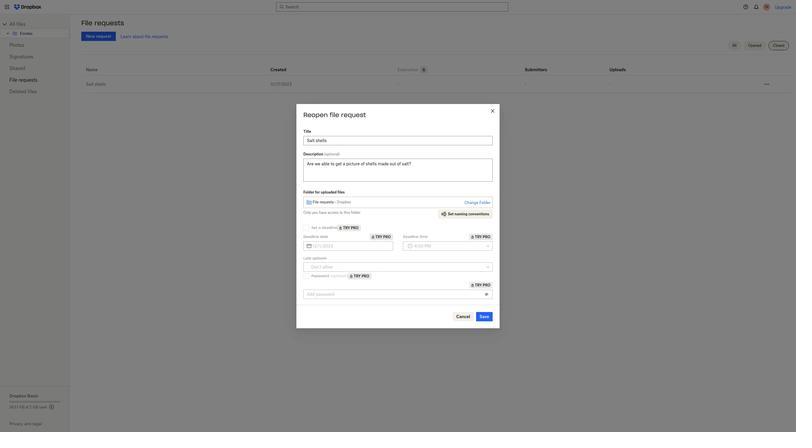 Task type: locate. For each thing, give the bounding box(es) containing it.
file right about
[[145, 34, 151, 39]]

deadline
[[304, 235, 319, 239], [403, 235, 419, 239]]

pro trial element
[[418, 66, 428, 73], [338, 224, 361, 231], [370, 233, 393, 240], [470, 233, 493, 240], [348, 273, 372, 279], [470, 282, 493, 288]]

optional for description ( optional )
[[326, 152, 339, 156]]

late
[[304, 256, 312, 260]]

signatures
[[9, 54, 33, 60]]

try pro
[[343, 226, 359, 230], [376, 235, 391, 239], [475, 235, 491, 239], [354, 274, 370, 278], [475, 283, 491, 287]]

optional right description
[[326, 152, 339, 156]]

2 row from the top
[[81, 76, 792, 93]]

and
[[24, 421, 31, 426]]

files for all files
[[16, 21, 26, 27]]

folder
[[351, 210, 361, 215]]

conventions
[[469, 212, 490, 216]]

1 - from the left
[[398, 82, 400, 87]]

1 horizontal spatial file requests
[[81, 19, 124, 27]]

1 horizontal spatial files
[[28, 89, 37, 94]]

privacy and legal
[[9, 421, 42, 426]]

dropbox logo - go to the homepage image
[[12, 2, 43, 12]]

1 horizontal spatial all
[[733, 43, 737, 48]]

1 vertical spatial set
[[312, 226, 318, 230]]

) right the password
[[347, 274, 348, 278]]

0 vertical spatial file requests
[[81, 19, 124, 27]]

deadline left time
[[403, 235, 419, 239]]

dropbox
[[337, 200, 351, 204], [9, 393, 26, 398]]

change folder button
[[465, 199, 491, 206]]

upgrade
[[776, 5, 792, 9]]

0 vertical spatial files
[[16, 21, 26, 27]]

1 vertical spatial files
[[28, 89, 37, 94]]

0 horizontal spatial (
[[325, 152, 326, 156]]

0 vertical spatial optional
[[326, 152, 339, 156]]

requests left •
[[320, 200, 334, 204]]

1 vertical spatial file
[[330, 111, 340, 119]]

all up photos
[[9, 21, 15, 27]]

all left the opened
[[733, 43, 737, 48]]

optional
[[326, 152, 339, 156], [332, 274, 347, 278]]

set naming conventions
[[448, 212, 490, 216]]

deadline for deadline date
[[304, 235, 319, 239]]

all files
[[9, 21, 26, 27]]

uploads
[[313, 256, 327, 260]]

0 vertical spatial dropbox
[[337, 200, 351, 204]]

requests right about
[[152, 34, 168, 39]]

dropbox up 28.57
[[9, 393, 26, 398]]

1 horizontal spatial (
[[330, 274, 332, 278]]

1 horizontal spatial set
[[448, 212, 454, 216]]

files inside reopen file request dialog
[[338, 190, 345, 194]]

description
[[304, 152, 324, 156]]

2 horizontal spatial file
[[313, 200, 319, 204]]

2 vertical spatial files
[[338, 190, 345, 194]]

all inside all files link
[[9, 21, 15, 27]]

1 horizontal spatial column header
[[610, 59, 633, 73]]

( right description
[[325, 152, 326, 156]]

requests up learn on the top left of page
[[95, 19, 124, 27]]

1 horizontal spatial file
[[330, 111, 340, 119]]

optional right the password
[[332, 274, 347, 278]]

set
[[448, 212, 454, 216], [312, 226, 318, 230]]

deadline
[[322, 226, 338, 230]]

2 column header from the left
[[610, 59, 633, 73]]

try
[[343, 226, 350, 230], [376, 235, 383, 239], [475, 235, 482, 239], [354, 274, 361, 278], [475, 283, 482, 287]]

folder inside button
[[480, 200, 491, 205]]

0 horizontal spatial -
[[398, 82, 400, 87]]

folder
[[304, 190, 315, 194], [480, 200, 491, 205]]

legal
[[32, 421, 42, 426]]

files up "emotes"
[[16, 21, 26, 27]]

salt
[[86, 82, 94, 87]]

dropbox right •
[[337, 200, 351, 204]]

files down file requests link at the left top of the page
[[28, 89, 37, 94]]

title
[[304, 129, 311, 134]]

Add password password field
[[307, 291, 482, 297]]

deadline date
[[304, 235, 328, 239]]

kb
[[19, 405, 24, 409]]

deadline down a
[[304, 235, 319, 239]]

0 vertical spatial folder
[[304, 190, 315, 194]]

(
[[325, 152, 326, 156], [330, 274, 332, 278]]

1 row from the top
[[81, 57, 792, 76]]

0 horizontal spatial file
[[9, 77, 17, 83]]

created button
[[271, 66, 287, 73]]

dropbox inside reopen file request dialog
[[337, 200, 351, 204]]

)
[[339, 152, 340, 156], [347, 274, 348, 278]]

28.57 kb of 2 gb used
[[9, 405, 47, 409]]

) for description ( optional )
[[339, 152, 340, 156]]

you
[[312, 210, 318, 215]]

0 horizontal spatial set
[[312, 226, 318, 230]]

change
[[465, 200, 479, 205]]

deadline for deadline time
[[403, 235, 419, 239]]

2 horizontal spatial files
[[338, 190, 345, 194]]

row
[[81, 57, 792, 76], [81, 76, 792, 93]]

opened
[[749, 43, 762, 48]]

request
[[341, 111, 366, 119]]

set inside button
[[448, 212, 454, 216]]

0 horizontal spatial )
[[339, 152, 340, 156]]

salt shells
[[86, 82, 106, 87]]

deleted files
[[9, 89, 37, 94]]

to
[[340, 210, 343, 215]]

0 horizontal spatial column header
[[525, 59, 548, 73]]

file
[[145, 34, 151, 39], [330, 111, 340, 119]]

2 horizontal spatial -
[[610, 82, 612, 87]]

2 deadline from the left
[[403, 235, 419, 239]]

used
[[39, 405, 47, 409]]

1 vertical spatial optional
[[332, 274, 347, 278]]

all files tree
[[1, 19, 70, 38]]

( right the password
[[330, 274, 332, 278]]

1 deadline from the left
[[304, 235, 319, 239]]

folder left for
[[304, 190, 315, 194]]

-
[[398, 82, 400, 87], [525, 82, 527, 87], [610, 82, 612, 87]]

0 horizontal spatial deadline
[[304, 235, 319, 239]]

1 horizontal spatial -
[[525, 82, 527, 87]]

) right description
[[339, 152, 340, 156]]

0 vertical spatial (
[[325, 152, 326, 156]]

deadline time
[[403, 235, 428, 239]]

table
[[81, 57, 792, 93]]

file requests
[[81, 19, 124, 27], [9, 77, 38, 83]]

files right uploaded
[[338, 190, 345, 194]]

0 vertical spatial file
[[81, 19, 93, 27]]

all for all
[[733, 43, 737, 48]]

set left naming
[[448, 212, 454, 216]]

1 vertical spatial (
[[330, 274, 332, 278]]

0 vertical spatial set
[[448, 212, 454, 216]]

1 vertical spatial )
[[347, 274, 348, 278]]

files inside deleted files link
[[28, 89, 37, 94]]

2 vertical spatial file
[[313, 200, 319, 204]]

1 horizontal spatial folder
[[480, 200, 491, 205]]

shared
[[9, 65, 25, 71]]

1 vertical spatial all
[[733, 43, 737, 48]]

all inside all button
[[733, 43, 737, 48]]

file
[[81, 19, 93, 27], [9, 77, 17, 83], [313, 200, 319, 204]]

3 - from the left
[[610, 82, 612, 87]]

get more space image
[[48, 404, 55, 411]]

row containing name
[[81, 57, 792, 76]]

reopen file request dialog
[[297, 104, 500, 328]]

( for password
[[330, 274, 332, 278]]

password
[[312, 274, 329, 278]]

0 horizontal spatial file requests
[[9, 77, 38, 83]]

folder up the conventions
[[480, 200, 491, 205]]

file inside dialog
[[313, 200, 319, 204]]

pro trial element inside row
[[418, 66, 428, 73]]

none text field inside reopen file request dialog
[[313, 243, 390, 249]]

change folder
[[465, 200, 491, 205]]

folder for uploaded files
[[304, 190, 345, 194]]

set left a
[[312, 226, 318, 230]]

this
[[344, 210, 350, 215]]

reopen
[[304, 111, 328, 119]]

None text field
[[313, 243, 390, 249]]

0 horizontal spatial file
[[145, 34, 151, 39]]

file requests link
[[9, 74, 60, 86]]

photos link
[[9, 39, 60, 51]]

pro
[[351, 226, 359, 230], [384, 235, 391, 239], [483, 235, 491, 239], [362, 274, 370, 278], [483, 283, 491, 287]]

0 horizontal spatial dropbox
[[9, 393, 26, 398]]

reopen file request
[[304, 111, 366, 119]]

access
[[328, 210, 339, 215]]

files inside all files link
[[16, 21, 26, 27]]

1 horizontal spatial deadline
[[403, 235, 419, 239]]

1 vertical spatial folder
[[480, 200, 491, 205]]

0 horizontal spatial files
[[16, 21, 26, 27]]

row containing salt shells
[[81, 76, 792, 93]]

password ( optional )
[[312, 274, 348, 278]]

closed button
[[769, 41, 790, 50]]

name
[[86, 67, 98, 72]]

global header element
[[0, 0, 797, 14]]

file requests up deleted files
[[9, 77, 38, 83]]

save
[[480, 314, 490, 319]]

0 vertical spatial all
[[9, 21, 15, 27]]

1 horizontal spatial dropbox
[[337, 200, 351, 204]]

2 cell from the left
[[724, 76, 758, 80]]

deleted files link
[[9, 86, 60, 97]]

1 horizontal spatial )
[[347, 274, 348, 278]]

all
[[9, 21, 15, 27], [733, 43, 737, 48]]

1 horizontal spatial file
[[81, 19, 93, 27]]

closed
[[774, 43, 785, 48]]

cell
[[690, 76, 724, 80], [724, 76, 758, 80]]

0 horizontal spatial folder
[[304, 190, 315, 194]]

file right reopen
[[330, 111, 340, 119]]

about
[[133, 34, 144, 39]]

for
[[315, 190, 320, 194]]

optional for password ( optional )
[[332, 274, 347, 278]]

0 horizontal spatial all
[[9, 21, 15, 27]]

all files link
[[9, 19, 70, 29]]

1 cell from the left
[[690, 76, 724, 80]]

basic
[[27, 393, 38, 398]]

set for set a deadline
[[312, 226, 318, 230]]

column header
[[525, 59, 548, 73], [610, 59, 633, 73]]

files
[[16, 21, 26, 27], [28, 89, 37, 94], [338, 190, 345, 194]]

0 vertical spatial )
[[339, 152, 340, 156]]

set naming conventions button
[[438, 209, 493, 219]]

learn about file requests link
[[121, 34, 168, 39]]

file requests up learn on the top left of page
[[81, 19, 124, 27]]



Task type: vqa. For each thing, say whether or not it's contained in the screenshot.
28.57 KB of 2 GB used
yes



Task type: describe. For each thing, give the bounding box(es) containing it.
set a deadline
[[312, 226, 338, 230]]

shared link
[[9, 62, 60, 74]]

) for password ( optional )
[[347, 274, 348, 278]]

naming
[[455, 212, 468, 216]]

privacy
[[9, 421, 23, 426]]

deleted
[[9, 89, 26, 94]]

set for set naming conventions
[[448, 212, 454, 216]]

photos
[[9, 42, 24, 48]]

file inside dialog
[[330, 111, 340, 119]]

1 column header from the left
[[525, 59, 548, 73]]

cancel button
[[453, 312, 474, 321]]

only
[[304, 210, 311, 215]]

emotes
[[20, 31, 33, 36]]

created
[[271, 67, 287, 72]]

only you have access to this folder
[[304, 210, 361, 215]]

emotes link
[[12, 30, 64, 37]]

date
[[320, 235, 328, 239]]

uploaded
[[321, 190, 337, 194]]

table containing name
[[81, 57, 792, 93]]

•
[[335, 200, 336, 204]]

learn about file requests
[[121, 34, 168, 39]]

gb
[[33, 405, 38, 409]]

shells
[[95, 82, 106, 87]]

opened button
[[744, 41, 767, 50]]

28.57
[[9, 405, 18, 409]]

requests inside reopen file request dialog
[[320, 200, 334, 204]]

late uploads
[[304, 256, 327, 260]]

privacy and legal link
[[9, 421, 70, 426]]

2
[[30, 405, 32, 409]]

all button
[[728, 41, 742, 50]]

files for deleted files
[[28, 89, 37, 94]]

2 - from the left
[[525, 82, 527, 87]]

signatures link
[[9, 51, 60, 62]]

dropbox basic
[[9, 393, 38, 398]]

description ( optional )
[[304, 152, 340, 156]]

Title text field
[[307, 137, 490, 144]]

of
[[25, 405, 29, 409]]

learn
[[121, 34, 132, 39]]

a
[[319, 226, 321, 230]]

1 vertical spatial file
[[9, 77, 17, 83]]

save button
[[476, 312, 493, 321]]

cancel
[[457, 314, 471, 319]]

file requests • dropbox
[[313, 200, 351, 204]]

all for all files
[[9, 21, 15, 27]]

0 vertical spatial file
[[145, 34, 151, 39]]

1 vertical spatial file requests
[[9, 77, 38, 83]]

( for description
[[325, 152, 326, 156]]

Add any extra details about the request text field
[[304, 159, 493, 181]]

requests up deleted files
[[19, 77, 38, 83]]

have
[[319, 210, 327, 215]]

upgrade link
[[776, 5, 792, 9]]

time
[[420, 235, 428, 239]]

11/17/2023
[[271, 82, 292, 87]]

1 vertical spatial dropbox
[[9, 393, 26, 398]]



